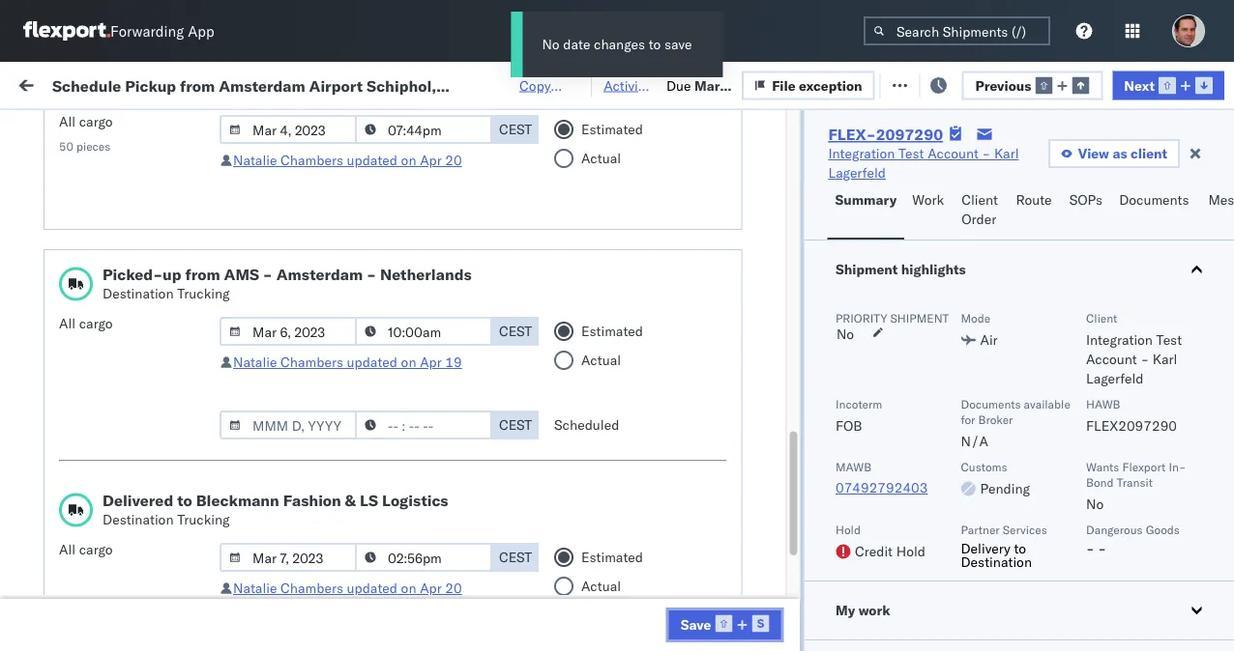 Task type: describe. For each thing, give the bounding box(es) containing it.
2 apr from the top
[[420, 354, 442, 371]]

work button
[[904, 183, 954, 240]]

2 flex-1911466 from the top
[[1068, 418, 1168, 435]]

3 apr from the top
[[420, 580, 442, 597]]

trucking inside delivered to bleckmann fashion & ls logistics destination trucking
[[177, 512, 230, 529]]

work inside import work button
[[210, 75, 244, 92]]

maeu1
[[1192, 205, 1234, 222]]

destination inside picked-up from ams - amsterdam - netherlands destination trucking
[[103, 285, 174, 302]]

pickup for confirm pickup from los angeles, ca button associated with honeywell - test account
[[97, 195, 139, 212]]

documents button
[[1111, 183, 1201, 240]]

1 ag from the left
[[907, 291, 926, 308]]

partner services delivery to destination
[[960, 523, 1047, 571]]

account left "route" button
[[952, 206, 1003, 222]]

risk
[[399, 75, 422, 92]]

0 horizontal spatial work
[[55, 70, 105, 97]]

1 honeywell - test account from the left
[[718, 206, 877, 222]]

fcl for confirm pickup from los angeles, ca
[[635, 163, 660, 180]]

name
[[752, 158, 783, 173]]

sops
[[1069, 191, 1103, 208]]

summary
[[835, 191, 897, 208]]

4 pm from the top
[[353, 461, 374, 478]]

2 natalie from the top
[[233, 354, 277, 371]]

3 11:59 from the top
[[311, 418, 349, 435]]

1 1911466 from the top
[[1109, 376, 1168, 393]]

2 on from the left
[[1009, 291, 1029, 308]]

estimated for -- : -- -- text field related to 20
[[581, 549, 643, 566]]

lagerfeld inside integration test account - karl lagerfeld
[[828, 164, 886, 181]]

pickup for 1st schedule pickup from los angeles, ca button from the top of the page
[[105, 365, 147, 382]]

1 horizontal spatial exception
[[932, 75, 995, 92]]

schedule for 2nd schedule delivery appointment link
[[44, 502, 102, 519]]

trucking inside picked-up from ams - amsterdam - netherlands destination trucking
[[177, 285, 230, 302]]

resize handle column header for flex id "button"
[[1159, 150, 1182, 652]]

MMM D, YYYY text field
[[220, 544, 357, 573]]

my work button
[[804, 582, 1234, 640]]

1 11:59 pm pst, mar 2, 2023 from the top
[[311, 418, 488, 435]]

from for 1st schedule pickup from los angeles, ca button from the top of the page
[[150, 365, 179, 382]]

blocked,
[[237, 120, 285, 134]]

consignee up "partner"
[[933, 503, 998, 520]]

pieces
[[76, 139, 111, 154]]

incoterm
[[835, 397, 882, 412]]

consignee down incoterm
[[811, 418, 876, 435]]

forwarding app link
[[23, 21, 214, 41]]

all cargo for delivered
[[59, 542, 113, 559]]

natalie chambers updated on apr 20 for -- : -- -- text field related to 20
[[233, 580, 462, 597]]

integration test account - karl lagerfeld link
[[828, 144, 1048, 183]]

no inside wants flexport in- bond transit no
[[1086, 496, 1103, 513]]

2023 for ocean fcl's schedule delivery appointment button
[[455, 461, 488, 478]]

1 horizontal spatial flex-2097290
[[1068, 546, 1168, 563]]

wants flexport in- bond transit no
[[1086, 460, 1186, 513]]

los for confirm pickup from los angeles, ca button associated with honeywell - test account
[[174, 195, 196, 212]]

1 on from the left
[[883, 291, 904, 308]]

confirm pickup from los angeles, ca button for honeywell - test account
[[44, 194, 275, 235]]

2 honeywell from the left
[[843, 206, 907, 222]]

1 integration test account - on ag from the left
[[718, 291, 926, 308]]

3 pm from the top
[[353, 418, 374, 435]]

consignee button
[[834, 154, 1008, 173]]

8 resize handle column header from the left
[[1185, 150, 1208, 652]]

cest for 2nd -- : -- -- text box
[[499, 417, 532, 434]]

from for bookings test consignee's confirm pickup from los angeles, ca button
[[143, 152, 171, 169]]

next button
[[1113, 71, 1224, 100]]

ca for 1st schedule pickup from los angeles, ca button from the bottom
[[44, 597, 63, 614]]

no right :
[[453, 120, 469, 134]]

no down priority
[[836, 326, 854, 343]]

ocean fcl for schedule delivery appointment
[[592, 461, 660, 478]]

1 11:59 from the top
[[311, 163, 349, 180]]

as
[[1113, 145, 1127, 162]]

2 honeywell - test account from the left
[[843, 206, 1003, 222]]

goods
[[1145, 523, 1179, 537]]

ams
[[224, 265, 259, 284]]

mes button
[[1201, 183, 1234, 240]]

-- : -- -- text field for 19
[[355, 317, 492, 346]]

fcl for schedule pickup from los angeles, ca
[[635, 418, 660, 435]]

3 fcl from the top
[[635, 333, 660, 350]]

client order button
[[954, 183, 1008, 240]]

&
[[345, 491, 356, 511]]

ca for second schedule pickup from los angeles, ca button from the bottom of the page
[[44, 427, 63, 444]]

otter products, llc
[[843, 589, 965, 605]]

import work button
[[155, 62, 252, 105]]

2 1911466 from the top
[[1109, 418, 1168, 435]]

los for second schedule pickup from los angeles, ca button from the bottom of the page
[[182, 408, 204, 425]]

3, for 11:59 pm pst, mar 3, 2023
[[439, 589, 452, 605]]

schedule for 4th the schedule pickup from los angeles, ca link from the bottom
[[44, 323, 102, 339]]

resize handle column header for mode button
[[685, 150, 708, 652]]

angeles, for 2nd the schedule pickup from los angeles, ca link from the top of the page
[[207, 365, 261, 382]]

work,
[[203, 120, 234, 134]]

consignee up summary
[[807, 163, 872, 180]]

at
[[384, 75, 396, 92]]

test inside client integration test account - karl lagerfeld incoterm fob
[[1156, 332, 1181, 349]]

by:
[[70, 118, 89, 135]]

consignee down n/a
[[933, 461, 998, 478]]

natalie chambers updated on apr 20 button for -- : -- -- text field related to 20
[[233, 580, 462, 597]]

2023 for confirm delivery button
[[463, 248, 496, 265]]

25, for 12:00 am pst, feb 25, 2023
[[438, 248, 459, 265]]

2 vertical spatial lagerfeld
[[872, 546, 929, 563]]

highlights
[[901, 261, 965, 278]]

schedule for 2nd the schedule pickup from los angeles, ca link from the top of the page
[[44, 365, 102, 382]]

shipment
[[835, 261, 897, 278]]

10:44 am pst, mar 3, 2023
[[311, 546, 490, 563]]

ready
[[147, 120, 181, 134]]

integration inside client integration test account - karl lagerfeld incoterm fob
[[1086, 332, 1152, 349]]

shipment
[[890, 311, 949, 325]]

sops button
[[1062, 183, 1111, 240]]

karl lagerfeld international b.v c/o bleckmann
[[843, 546, 1135, 563]]

natalie chambers updated on apr 19 button
[[233, 354, 462, 371]]

on right 205
[[473, 75, 488, 92]]

10:44
[[311, 546, 349, 563]]

message
[[259, 75, 313, 92]]

my work inside button
[[835, 603, 890, 619]]

2 11:59 from the top
[[311, 333, 349, 350]]

on for 2nd -- : -- -- text box from the bottom of the page
[[401, 152, 416, 169]]

karl inside client integration test account - karl lagerfeld incoterm fob
[[1152, 351, 1177, 368]]

pickup for second schedule pickup from los angeles, ca button from the bottom of the page
[[105, 408, 147, 425]]

consignee up customs
[[933, 418, 998, 435]]

segu6
[[1192, 588, 1234, 605]]

delivered to bleckmann fashion & ls logistics destination trucking
[[103, 491, 448, 529]]

demo for 2nd the schedule pickup from los angeles, ca link from the bottom
[[772, 418, 808, 435]]

view as client
[[1078, 145, 1167, 162]]

feb for 12:00 am pst, feb 25, 2023
[[411, 248, 435, 265]]

credit
[[854, 544, 892, 560]]

schedule for air's schedule delivery appointment link
[[44, 545, 102, 562]]

view
[[1078, 145, 1109, 162]]

5 pm from the top
[[353, 503, 374, 520]]

track
[[492, 75, 523, 92]]

resize handle column header for client name button
[[810, 150, 834, 652]]

upload proof of delivery link
[[44, 289, 194, 308]]

0 horizontal spatial air
[[592, 546, 609, 563]]

1 vertical spatial bleckmann
[[1066, 546, 1135, 563]]

los for bookings test consignee's confirm pickup from los angeles, ca button
[[174, 152, 196, 169]]

Search Shipments (/) text field
[[864, 16, 1050, 45]]

next
[[1124, 77, 1155, 94]]

documents available for broker n/a
[[960, 397, 1070, 450]]

products,
[[879, 589, 938, 605]]

bond
[[1086, 475, 1113, 490]]

2 1911408 from the top
[[1109, 248, 1168, 265]]

3 ocean from the top
[[592, 333, 632, 350]]

ca for confirm pickup from los angeles, ca button associated with honeywell - test account
[[44, 214, 63, 231]]

3 natalie from the top
[[233, 580, 277, 597]]

upload proof of delivery button
[[44, 289, 194, 310]]

fashion
[[283, 491, 341, 511]]

snooze
[[524, 158, 562, 173]]

products
[[753, 589, 808, 605]]

from for 1st schedule pickup from los angeles, ca button from the bottom
[[150, 578, 179, 595]]

account down credit
[[852, 589, 904, 605]]

flex
[[1037, 158, 1059, 173]]

1 actual from the top
[[581, 150, 621, 167]]

destination inside 'partner services delivery to destination'
[[960, 554, 1031, 571]]

2023 for second schedule pickup from los angeles, ca button from the bottom of the page
[[455, 418, 488, 435]]

3 flex-1911466 from the top
[[1068, 461, 1168, 478]]

demo for schedule delivery appointment link related to ocean fcl
[[772, 461, 808, 478]]

4 1911466 from the top
[[1109, 503, 1168, 520]]

2 schedule delivery appointment from the top
[[44, 502, 238, 519]]

consignee down order
[[933, 248, 998, 265]]

0 horizontal spatial my work
[[19, 70, 105, 97]]

picked-up from ams - amsterdam - netherlands destination trucking
[[103, 265, 472, 302]]

flexport demo consignee for second schedule delivery appointment button from the bottom of the page
[[718, 503, 876, 520]]

cargo inside all cargo 50 pieces
[[79, 113, 113, 130]]

credit hold
[[854, 544, 925, 560]]

bookings test consignee up 'mawb 07492792403'
[[843, 418, 998, 435]]

205 on track
[[444, 75, 523, 92]]

up
[[163, 265, 181, 284]]

2 actual from the top
[[581, 352, 621, 369]]

1 apr from the top
[[420, 152, 442, 169]]

for for n/a
[[960, 412, 975, 427]]

2, for 2nd schedule delivery appointment link
[[439, 503, 452, 520]]

mawb
[[835, 460, 871, 474]]

(0)
[[313, 75, 339, 92]]

schedule delivery appointment button for ocean fcl
[[44, 459, 238, 480]]

0 horizontal spatial karl
[[843, 546, 868, 563]]

schedule pickup from los angeles, ca for 4th the schedule pickup from los angeles, ca link from the bottom
[[44, 323, 261, 359]]

consignee up 07492792403
[[811, 461, 876, 478]]

bookings test consignee down work button
[[843, 248, 998, 265]]

2 flex-1911408 from the top
[[1068, 248, 1168, 265]]

2 schedule pickup from los angeles, ca link from the top
[[44, 364, 275, 403]]

cest for 2nd -- : -- -- text box from the bottom of the page
[[499, 121, 532, 138]]

bookings test consignee down summary button
[[718, 248, 872, 265]]

4 schedule pickup from los angeles, ca link from the top
[[44, 577, 275, 616]]

los for 1st schedule pickup from los angeles, ca button from the bottom
[[182, 578, 204, 595]]

3 schedule pickup from los angeles, ca button from the top
[[44, 577, 275, 618]]

flex-2150210
[[1068, 291, 1168, 308]]

2060357
[[1109, 589, 1168, 605]]

confirm delivery
[[44, 247, 147, 264]]

mar for 2nd schedule delivery appointment link
[[410, 503, 436, 520]]

1 flex-1911466 from the top
[[1068, 376, 1168, 393]]

all for delivered
[[59, 542, 76, 559]]

1 1911408 from the top
[[1109, 163, 1168, 180]]

ocean lcl
[[592, 589, 659, 605]]

confirm pickup from los angeles, ca for bookings test consignee
[[44, 152, 253, 189]]

work inside work button
[[912, 191, 944, 208]]

consignee down shipment
[[933, 333, 998, 350]]

due
[[666, 77, 695, 94]]

1 20 from the top
[[445, 152, 462, 169]]

cest for -- : -- -- text field related to 20
[[499, 549, 532, 566]]

0 horizontal spatial flex-2097290
[[828, 125, 943, 144]]

in-
[[1168, 460, 1186, 474]]

workitem button
[[12, 154, 280, 173]]

1 flex-1911408 from the top
[[1068, 163, 1168, 180]]

2 schedule delivery appointment button from the top
[[44, 501, 238, 523]]

n/a
[[960, 433, 988, 450]]

3 schedule pickup from los angeles, ca link from the top
[[44, 407, 275, 445]]

feb for 11:59 pm pst, feb 23, 2023
[[410, 163, 434, 180]]

los for 1st schedule pickup from los angeles, ca button from the top of the page
[[182, 365, 204, 382]]

bookings test consignee down 07492792403 button
[[843, 503, 998, 520]]

delivery inside 'partner services delivery to destination'
[[960, 541, 1010, 558]]

760
[[355, 75, 380, 92]]

3 1911466 from the top
[[1109, 461, 1168, 478]]

6 ocean from the top
[[592, 589, 632, 605]]

mawb 07492792403
[[835, 460, 927, 497]]

natalie chambers updated on apr 20 for 2nd -- : -- -- text box from the bottom of the page
[[233, 152, 462, 169]]

2150210
[[1109, 291, 1168, 308]]

account inside integration test account - karl lagerfeld
[[928, 145, 979, 162]]

2 pm from the top
[[353, 333, 374, 350]]

flex-2097290 link
[[828, 125, 943, 144]]

pickup for bookings test consignee's confirm pickup from los angeles, ca button
[[97, 152, 139, 169]]

account up shipment
[[826, 206, 877, 222]]

2 ag from the left
[[1033, 291, 1051, 308]]

2 integration test account - on ag from the left
[[843, 291, 1051, 308]]

205
[[444, 75, 469, 92]]

to inside delivered to bleckmann fashion & ls logistics destination trucking
[[177, 491, 192, 511]]

confirm pickup from los angeles, ca for honeywell - test account
[[44, 195, 253, 231]]

from inside picked-up from ams - amsterdam - netherlands destination trucking
[[185, 265, 220, 284]]

2 confirm from the top
[[44, 195, 94, 212]]

ls
[[360, 491, 378, 511]]

bookings test consignee down shipment
[[843, 333, 998, 350]]

2 schedule delivery appointment link from the top
[[44, 501, 238, 521]]

batch action
[[1126, 75, 1210, 92]]

no date changes to save
[[542, 36, 692, 53]]

3 ocean fcl from the top
[[592, 333, 660, 350]]

client for client name
[[718, 158, 749, 173]]

schedule delivery appointment for ocean fcl
[[44, 460, 238, 477]]

consignee down priority
[[811, 333, 876, 350]]

updated for 19's -- : -- -- text field
[[347, 354, 397, 371]]

1 -- : -- -- text field from the top
[[355, 115, 492, 144]]

consignee up incoterm
[[811, 376, 876, 393]]

1 schedule pickup from los angeles, ca link from the top
[[44, 322, 275, 360]]

1 demo from the top
[[772, 333, 808, 350]]

am for 9:00
[[344, 291, 366, 308]]

0 horizontal spatial file
[[772, 77, 796, 94]]

resize handle column header for deadline button
[[491, 150, 515, 652]]

import work
[[163, 75, 244, 92]]

to for delivery
[[1014, 541, 1026, 558]]

mar for air's schedule delivery appointment link
[[411, 546, 437, 563]]

4 11:59 from the top
[[311, 461, 349, 478]]

appointment for ocean fcl
[[158, 460, 238, 477]]

2023 for bookings test consignee's confirm pickup from los angeles, ca button
[[461, 163, 495, 180]]

Search Work text field
[[584, 69, 795, 98]]

order
[[962, 211, 996, 228]]

2 -- : -- -- text field from the top
[[355, 411, 492, 440]]

bleckmann inside delivered to bleckmann fashion & ls logistics destination trucking
[[196, 491, 279, 511]]

flexport demo consignee for second schedule pickup from los angeles, ca button from the bottom of the page
[[718, 418, 876, 435]]

flex-2060357
[[1068, 589, 1168, 605]]

estimated for 19's -- : -- -- text field
[[581, 323, 643, 340]]

no left date
[[542, 36, 560, 53]]

chambers for -- : -- -- text field related to 20
[[281, 580, 343, 597]]

test inside integration test account - karl lagerfeld
[[899, 145, 924, 162]]

1 horizontal spatial file
[[905, 75, 928, 92]]

consignee up client order
[[933, 163, 998, 180]]

0 vertical spatial my
[[19, 70, 50, 97]]



Task type: locate. For each thing, give the bounding box(es) containing it.
flex id
[[1037, 158, 1073, 173]]

1 honeywell from the left
[[718, 206, 781, 222]]

progress
[[302, 120, 350, 134]]

ocean fcl for schedule pickup from los angeles, ca
[[592, 418, 660, 435]]

demu1 down maeu1
[[1192, 248, 1234, 265]]

dangerous
[[1086, 523, 1142, 537]]

1 horizontal spatial on
[[1009, 291, 1029, 308]]

delivery for schedule delivery appointment link related to ocean fcl
[[105, 460, 155, 477]]

appointment for air
[[158, 545, 238, 562]]

1 estimated from the top
[[581, 121, 643, 138]]

1 vertical spatial for
[[960, 412, 975, 427]]

0 horizontal spatial to
[[177, 491, 192, 511]]

1 vertical spatial 20
[[445, 580, 462, 597]]

bleckmann down the dangerous
[[1066, 546, 1135, 563]]

hold
[[835, 523, 860, 537], [896, 544, 925, 560]]

natalie chambers updated on apr 20 button down 10:44
[[233, 580, 462, 597]]

updated
[[347, 152, 397, 169], [347, 354, 397, 371], [347, 580, 397, 597]]

schedule for first the schedule pickup from los angeles, ca link from the bottom
[[44, 578, 102, 595]]

1 vertical spatial my
[[835, 603, 855, 619]]

0 vertical spatial 2,
[[439, 418, 452, 435]]

otter
[[718, 589, 750, 605], [843, 589, 875, 605]]

flex-2097290
[[828, 125, 943, 144], [1068, 546, 1168, 563]]

netherlands
[[380, 265, 472, 284]]

pst,
[[377, 163, 407, 180], [378, 248, 408, 265], [370, 291, 399, 308], [377, 333, 407, 350], [377, 418, 407, 435], [377, 461, 407, 478], [377, 503, 407, 520], [378, 546, 408, 563], [377, 589, 407, 605]]

client inside client integration test account - karl lagerfeld incoterm fob
[[1086, 311, 1117, 325]]

consignee down summary button
[[807, 248, 872, 265]]

3, for 10:44 am pst, mar 3, 2023
[[440, 546, 453, 563]]

confirm pickup from los angeles, ca link for bookings test consignee
[[44, 151, 275, 190]]

bookings test consignee
[[718, 163, 872, 180], [843, 163, 998, 180], [718, 248, 872, 265], [843, 248, 998, 265], [843, 333, 998, 350], [843, 418, 998, 435], [843, 461, 998, 478], [843, 503, 998, 520]]

1 mmm d, yyyy text field from the top
[[220, 115, 357, 144]]

apr down 10:44 am pst, mar 3, 2023
[[420, 580, 442, 597]]

confirm pickup from los angeles, ca link for honeywell - test account
[[44, 194, 275, 233]]

-- : -- -- text field down 9:00 am pst, feb 25, 2023
[[355, 317, 492, 346]]

feb up 9:00 am pst, feb 25, 2023
[[411, 248, 435, 265]]

2 vertical spatial mmm d, yyyy text field
[[220, 411, 357, 440]]

consignee down flex-2097290 link in the right of the page
[[843, 158, 899, 173]]

action
[[1168, 75, 1210, 92]]

2 ocean from the top
[[592, 248, 632, 265]]

mode button
[[582, 154, 689, 173]]

-- : -- -- text field
[[355, 317, 492, 346], [355, 544, 492, 573]]

1 schedule delivery appointment from the top
[[44, 460, 238, 477]]

25,
[[438, 248, 459, 265], [430, 291, 451, 308]]

angeles, for 4th the schedule pickup from los angeles, ca link from the bottom
[[207, 323, 261, 339]]

mmm d, yyyy text field down picked-up from ams - amsterdam - netherlands destination trucking
[[220, 317, 357, 346]]

documents up 'broker'
[[960, 397, 1020, 412]]

11:59 left ls
[[311, 503, 349, 520]]

priority
[[835, 311, 887, 325]]

file up flex-2097290 link in the right of the page
[[905, 75, 928, 92]]

1 vertical spatial work
[[912, 191, 944, 208]]

1 vertical spatial confirm pickup from los angeles, ca button
[[44, 194, 275, 235]]

1 vertical spatial mode
[[960, 311, 990, 325]]

all inside all cargo 50 pieces
[[59, 113, 76, 130]]

documents down actions on the right top of page
[[1119, 191, 1189, 208]]

4 cest from the top
[[499, 549, 532, 566]]

karl inside integration test account - karl lagerfeld
[[994, 145, 1019, 162]]

hold up credit
[[835, 523, 860, 537]]

snoozed : no
[[400, 120, 469, 134]]

bookings test consignee up 07492792403
[[843, 461, 998, 478]]

filtered
[[19, 118, 66, 135]]

delivered
[[103, 491, 173, 511]]

2 vertical spatial all
[[59, 542, 76, 559]]

1 vertical spatial all cargo
[[59, 542, 113, 559]]

mode
[[592, 158, 622, 173], [960, 311, 990, 325]]

updated for -- : -- -- text field related to 20
[[347, 580, 397, 597]]

all cargo down upload
[[59, 315, 113, 332]]

2097290
[[876, 125, 943, 144], [1109, 546, 1168, 563]]

amsterdam
[[276, 265, 363, 284]]

am right 9:00
[[344, 291, 366, 308]]

otter for otter products - test account
[[718, 589, 750, 605]]

0 horizontal spatial bleckmann
[[196, 491, 279, 511]]

account inside client integration test account - karl lagerfeld incoterm fob
[[1086, 351, 1137, 368]]

5 demo from the top
[[772, 503, 808, 520]]

2 demo from the top
[[772, 376, 808, 393]]

3 flexport demo consignee from the top
[[718, 418, 876, 435]]

0 horizontal spatial client
[[718, 158, 749, 173]]

0 vertical spatial -- : -- -- text field
[[355, 115, 492, 144]]

2 appointment from the top
[[158, 502, 238, 519]]

updated down "progress"
[[347, 152, 397, 169]]

documents inside documents available for broker n/a
[[960, 397, 1020, 412]]

angeles, for 2nd the schedule pickup from los angeles, ca link from the bottom
[[207, 408, 261, 425]]

0 vertical spatial confirm pickup from los angeles, ca button
[[44, 151, 275, 192]]

otter for otter products, llc
[[843, 589, 875, 605]]

cargo for picked-
[[79, 315, 113, 332]]

2 demu1 from the top
[[1192, 248, 1234, 265]]

cest for 19's -- : -- -- text field
[[499, 323, 532, 340]]

demo for 2nd schedule delivery appointment link
[[772, 503, 808, 520]]

11:59 pm pst, feb 23, 2023
[[311, 163, 495, 180]]

confirm pickup from los angeles, ca button down workitem button
[[44, 194, 275, 235]]

2 all cargo from the top
[[59, 542, 113, 559]]

25, for 9:00 am pst, feb 25, 2023
[[430, 291, 451, 308]]

from for second schedule pickup from los angeles, ca button from the bottom of the page
[[150, 408, 179, 425]]

1 vertical spatial mmm d, yyyy text field
[[220, 317, 357, 346]]

6 11:59 from the top
[[311, 589, 349, 605]]

1 horizontal spatial otter
[[843, 589, 875, 605]]

karl down 1919147
[[1152, 351, 1177, 368]]

bookings test consignee up work button
[[843, 163, 998, 180]]

1 resize handle column header from the left
[[277, 150, 300, 652]]

schedule pickup from los angeles, ca button
[[44, 364, 275, 405], [44, 407, 275, 447], [44, 577, 275, 618]]

confirm pickup from los angeles, ca button for bookings test consignee
[[44, 151, 275, 192]]

-- : -- -- text field up the 11:59 pm pst, mar 3, 2023
[[355, 544, 492, 573]]

1 vertical spatial trucking
[[177, 512, 230, 529]]

1 vertical spatial schedule delivery appointment button
[[44, 501, 238, 523]]

:
[[445, 120, 449, 134]]

apr
[[420, 152, 442, 169], [420, 354, 442, 371], [420, 580, 442, 597]]

2 natalie chambers updated on apr 20 button from the top
[[233, 580, 462, 597]]

mmm d, yyyy text field for natalie chambers updated on apr 20
[[220, 115, 357, 144]]

changes
[[594, 36, 645, 53]]

previous
[[975, 77, 1031, 94]]

natalie down mmm d, yyyy text field at the bottom left
[[233, 580, 277, 597]]

1 vertical spatial natalie
[[233, 354, 277, 371]]

pickup
[[97, 152, 139, 169], [97, 195, 139, 212], [105, 323, 147, 339], [105, 365, 147, 382], [105, 408, 147, 425], [105, 578, 147, 595]]

am for 10:44
[[353, 546, 375, 563]]

23,
[[437, 163, 458, 180]]

karl up 'otter products - test account' at bottom
[[843, 546, 868, 563]]

1 natalie from the top
[[233, 152, 277, 169]]

lagerfeld up otter products, llc
[[872, 546, 929, 563]]

documents inside documents button
[[1119, 191, 1189, 208]]

client name
[[718, 158, 783, 173]]

integration inside integration test account - karl lagerfeld
[[828, 145, 895, 162]]

b.v
[[1015, 546, 1036, 563]]

1 horizontal spatial hold
[[896, 544, 925, 560]]

natalie chambers updated on apr 20 down "progress"
[[233, 152, 462, 169]]

to for changes
[[649, 36, 661, 53]]

2 otter from the left
[[843, 589, 875, 605]]

resize handle column header for workitem button
[[277, 150, 300, 652]]

0 horizontal spatial 2097290
[[876, 125, 943, 144]]

2 horizontal spatial to
[[1014, 541, 1026, 558]]

2 vertical spatial schedule delivery appointment
[[44, 545, 238, 562]]

feb for 9:00 am pst, feb 25, 2023
[[403, 291, 426, 308]]

account down flex-1919147
[[1086, 351, 1137, 368]]

schedule for schedule delivery appointment link related to ocean fcl
[[44, 460, 102, 477]]

19
[[445, 354, 462, 371]]

1 horizontal spatial mode
[[960, 311, 990, 325]]

otter up save "button" on the right
[[718, 589, 750, 605]]

1 horizontal spatial work
[[912, 191, 944, 208]]

hold right credit
[[896, 544, 925, 560]]

los
[[174, 152, 196, 169], [174, 195, 196, 212], [182, 323, 204, 339], [182, 365, 204, 382], [182, 408, 204, 425], [182, 578, 204, 595]]

0 horizontal spatial hold
[[835, 523, 860, 537]]

0 vertical spatial apr
[[420, 152, 442, 169]]

1 updated from the top
[[347, 152, 397, 169]]

4 ocean from the top
[[592, 418, 632, 435]]

1911466 down hawb
[[1109, 418, 1168, 435]]

no down bond
[[1086, 496, 1103, 513]]

0 vertical spatial confirm
[[44, 152, 94, 169]]

to left the save
[[649, 36, 661, 53]]

3, down the logistics
[[440, 546, 453, 563]]

0 vertical spatial actual
[[581, 150, 621, 167]]

schedule pickup from los angeles, ca for first the schedule pickup from los angeles, ca link from the bottom
[[44, 578, 261, 614]]

client order
[[962, 191, 998, 228]]

1 vertical spatial actual
[[581, 352, 621, 369]]

4 resize handle column header from the left
[[685, 150, 708, 652]]

route
[[1016, 191, 1052, 208]]

2 horizontal spatial karl
[[1152, 351, 1177, 368]]

work down integration test account - karl lagerfeld
[[912, 191, 944, 208]]

resize handle column header
[[277, 150, 300, 652], [491, 150, 515, 652], [559, 150, 582, 652], [685, 150, 708, 652], [810, 150, 834, 652], [1004, 150, 1027, 652], [1159, 150, 1182, 652], [1185, 150, 1208, 652]]

2 vertical spatial natalie
[[233, 580, 277, 597]]

MMM D, YYYY text field
[[220, 115, 357, 144], [220, 317, 357, 346], [220, 411, 357, 440]]

honeywell up shipment
[[843, 206, 907, 222]]

4 ocean fcl from the top
[[592, 418, 660, 435]]

1 vertical spatial 11:59 pm pst, mar 2, 2023
[[311, 461, 488, 478]]

0 horizontal spatial for
[[184, 120, 200, 134]]

25, up 9:00 am pst, feb 25, 2023
[[438, 248, 459, 265]]

0 horizontal spatial documents
[[960, 397, 1020, 412]]

confirm down by:
[[44, 152, 94, 169]]

2 ca from the top
[[44, 214, 63, 231]]

delivery inside "button"
[[144, 290, 194, 307]]

resize handle column header for the consignee button
[[1004, 150, 1027, 652]]

account up priority
[[817, 291, 868, 308]]

1 vertical spatial appointment
[[158, 502, 238, 519]]

1 horizontal spatial bleckmann
[[1066, 546, 1135, 563]]

deadline
[[311, 158, 358, 173]]

0 vertical spatial schedule delivery appointment
[[44, 460, 238, 477]]

2 11:59 pm pst, mar 2, 2023 from the top
[[311, 461, 488, 478]]

0 vertical spatial cargo
[[79, 113, 113, 130]]

0 vertical spatial 20
[[445, 152, 462, 169]]

honeywell down client name
[[718, 206, 781, 222]]

1 vertical spatial natalie chambers updated on apr 20 button
[[233, 580, 462, 597]]

flexport. image
[[23, 21, 110, 41]]

schedule
[[44, 323, 102, 339], [44, 365, 102, 382], [44, 408, 102, 425], [44, 460, 102, 477], [44, 502, 102, 519], [44, 545, 102, 562], [44, 578, 102, 595]]

0 horizontal spatial file exception
[[772, 77, 862, 94]]

0 vertical spatial schedule delivery appointment button
[[44, 459, 238, 480]]

2 20 from the top
[[445, 580, 462, 597]]

4 fcl from the top
[[635, 418, 660, 435]]

on for -- : -- -- text field related to 20
[[401, 580, 416, 597]]

0 vertical spatial mmm d, yyyy text field
[[220, 115, 357, 144]]

chambers for 19's -- : -- -- text field
[[281, 354, 343, 371]]

1 vertical spatial client
[[962, 191, 998, 208]]

2 vertical spatial estimated
[[581, 549, 643, 566]]

3,
[[440, 546, 453, 563], [439, 589, 452, 605]]

2 fcl from the top
[[635, 248, 660, 265]]

1 cargo from the top
[[79, 113, 113, 130]]

1 vertical spatial confirm pickup from los angeles, ca
[[44, 195, 253, 231]]

3 chambers from the top
[[281, 580, 343, 597]]

1 schedule from the top
[[44, 323, 102, 339]]

1911466 left the in-
[[1109, 461, 1168, 478]]

llc
[[941, 589, 965, 605]]

2 vertical spatial apr
[[420, 580, 442, 597]]

demu1 for 11:59 pm pst, feb 23, 2023
[[1192, 162, 1234, 179]]

2 all from the top
[[59, 315, 76, 332]]

1 fcl from the top
[[635, 163, 660, 180]]

work inside button
[[858, 603, 890, 619]]

fcl for schedule delivery appointment
[[635, 461, 660, 478]]

2, up 10:44 am pst, mar 3, 2023
[[439, 503, 452, 520]]

3 schedule pickup from los angeles, ca from the top
[[44, 408, 261, 444]]

ocean for confirm delivery
[[592, 248, 632, 265]]

1 vertical spatial estimated
[[581, 323, 643, 340]]

4 ca from the top
[[44, 384, 63, 401]]

mar for schedule delivery appointment link related to ocean fcl
[[410, 461, 436, 478]]

11:59 down "progress"
[[311, 163, 349, 180]]

2 vertical spatial schedule delivery appointment button
[[44, 544, 238, 565]]

1 vertical spatial 2,
[[439, 461, 452, 478]]

20 down 10:44 am pst, mar 3, 2023
[[445, 580, 462, 597]]

-- : -- -- text field
[[355, 115, 492, 144], [355, 411, 492, 440]]

deadline button
[[302, 154, 495, 173]]

to inside 'partner services delivery to destination'
[[1014, 541, 1026, 558]]

0 vertical spatial natalie
[[233, 152, 277, 169]]

all cargo down delivered
[[59, 542, 113, 559]]

file exception up flex-2097290 link in the right of the page
[[772, 77, 862, 94]]

1 confirm pickup from los angeles, ca from the top
[[44, 152, 253, 189]]

3 cest from the top
[[499, 417, 532, 434]]

1 schedule pickup from los angeles, ca button from the top
[[44, 364, 275, 405]]

for for blocked,
[[184, 120, 200, 134]]

flexport demo consignee for 1st schedule pickup from los angeles, ca button from the top of the page
[[718, 376, 876, 393]]

2, down 19
[[439, 418, 452, 435]]

air up ocean lcl
[[592, 546, 609, 563]]

flexport demo consignee down fob
[[718, 461, 876, 478]]

flexport demo consignee down priority
[[718, 333, 876, 350]]

11:59
[[311, 163, 349, 180], [311, 333, 349, 350], [311, 418, 349, 435], [311, 461, 349, 478], [311, 503, 349, 520], [311, 589, 349, 605]]

0 horizontal spatial my
[[19, 70, 50, 97]]

2 confirm pickup from los angeles, ca button from the top
[[44, 194, 275, 235]]

flex-1911466 down hawb
[[1068, 418, 1168, 435]]

pickup for 1st schedule pickup from los angeles, ca button from the bottom
[[105, 578, 147, 595]]

otter products - test account
[[718, 589, 904, 605]]

picked-
[[103, 265, 163, 284]]

2 mmm d, yyyy text field from the top
[[220, 317, 357, 346]]

1 vertical spatial cargo
[[79, 315, 113, 332]]

2 natalie chambers updated on apr 20 from the top
[[233, 580, 462, 597]]

2023 for schedule delivery appointment button associated with air
[[456, 546, 490, 563]]

0 vertical spatial documents
[[1119, 191, 1189, 208]]

4 flex-1911466 from the top
[[1068, 503, 1168, 520]]

status
[[105, 120, 139, 134]]

schedule delivery appointment button
[[44, 459, 238, 480], [44, 501, 238, 523], [44, 544, 238, 565]]

3, down 10:44 am pst, mar 3, 2023
[[439, 589, 452, 605]]

1 horizontal spatial air
[[980, 332, 997, 349]]

transit
[[1116, 475, 1152, 490]]

25, down netherlands
[[430, 291, 451, 308]]

destination
[[103, 285, 174, 302], [103, 512, 174, 529], [960, 554, 1031, 571]]

3 estimated from the top
[[581, 549, 643, 566]]

natalie chambers updated on apr 19
[[233, 354, 462, 371]]

confirm pickup from los angeles, ca
[[44, 152, 253, 189], [44, 195, 253, 231]]

schedule for 2nd the schedule pickup from los angeles, ca link from the bottom
[[44, 408, 102, 425]]

1 vertical spatial 3,
[[439, 589, 452, 605]]

flex-1919147
[[1068, 333, 1168, 350]]

customs
[[960, 460, 1007, 474]]

1 vertical spatial chambers
[[281, 354, 343, 371]]

5 resize handle column header from the left
[[810, 150, 834, 652]]

07492792403 button
[[835, 480, 927, 497]]

cargo down delivered
[[79, 542, 113, 559]]

2, for 2nd the schedule pickup from los angeles, ca link from the bottom
[[439, 418, 452, 435]]

file exception down search shipments (/) text field
[[905, 75, 995, 92]]

1 trucking from the top
[[177, 285, 230, 302]]

mmm d, yyyy text field for natalie chambers updated on apr 19
[[220, 317, 357, 346]]

1977428
[[1109, 206, 1168, 222]]

0 vertical spatial to
[[649, 36, 661, 53]]

0 vertical spatial natalie chambers updated on apr 20 button
[[233, 152, 462, 169]]

delivery for confirm delivery link
[[97, 247, 147, 264]]

1 vertical spatial flex-1911408
[[1068, 248, 1168, 265]]

confirm inside button
[[44, 247, 94, 264]]

flex-1911408 down flex-1977428
[[1068, 248, 1168, 265]]

3 all from the top
[[59, 542, 76, 559]]

bookings test consignee up summary
[[718, 163, 872, 180]]

all cargo for picked-
[[59, 315, 113, 332]]

2 trucking from the top
[[177, 512, 230, 529]]

confirm pickup from los angeles, ca link
[[44, 151, 275, 190], [44, 194, 275, 233]]

feb for 11:59 pm pst, feb 27, 2023
[[410, 333, 434, 350]]

natalie chambers updated on apr 20 button for 2nd -- : -- -- text box from the bottom of the page
[[233, 152, 462, 169]]

am right 12:00
[[353, 248, 375, 265]]

2 cest from the top
[[499, 323, 532, 340]]

account up client order
[[928, 145, 979, 162]]

otter down credit
[[843, 589, 875, 605]]

3 resize handle column header from the left
[[559, 150, 582, 652]]

lagerfeld inside client integration test account - karl lagerfeld incoterm fob
[[1086, 370, 1143, 387]]

international
[[933, 546, 1011, 563]]

1911466
[[1109, 376, 1168, 393], [1109, 418, 1168, 435], [1109, 461, 1168, 478], [1109, 503, 1168, 520]]

7 schedule from the top
[[44, 578, 102, 595]]

2 resize handle column header from the left
[[491, 150, 515, 652]]

shipment highlights
[[835, 261, 965, 278]]

client for client order
[[962, 191, 998, 208]]

confirm pickup from los angeles, ca link down workitem button
[[44, 194, 275, 233]]

of
[[128, 290, 141, 307]]

on for 19's -- : -- -- text field
[[401, 354, 416, 371]]

0 vertical spatial estimated
[[581, 121, 643, 138]]

- inside client integration test account - karl lagerfeld incoterm fob
[[1140, 351, 1149, 368]]

1 confirm pickup from los angeles, ca link from the top
[[44, 151, 275, 190]]

2 -- : -- -- text field from the top
[[355, 544, 492, 573]]

feb left 23,
[[410, 163, 434, 180]]

natalie down picked-up from ams - amsterdam - netherlands destination trucking
[[233, 354, 277, 371]]

summary button
[[827, 183, 904, 240]]

0 vertical spatial -- : -- -- text field
[[355, 317, 492, 346]]

0 vertical spatial karl
[[994, 145, 1019, 162]]

7 resize handle column header from the left
[[1159, 150, 1182, 652]]

demu1 up mes on the right of page
[[1192, 162, 1234, 179]]

1911408
[[1109, 163, 1168, 180], [1109, 248, 1168, 265]]

1 vertical spatial schedule delivery appointment
[[44, 502, 238, 519]]

3 ca from the top
[[44, 342, 63, 359]]

account down highlights at the top
[[943, 291, 994, 308]]

mmm d, yyyy text field down message
[[220, 115, 357, 144]]

schedule delivery appointment link for ocean fcl
[[44, 459, 238, 478]]

feb down netherlands
[[403, 291, 426, 308]]

12:00
[[311, 248, 349, 265]]

5 ocean fcl from the top
[[592, 461, 660, 478]]

trucking up mmm d, yyyy text field at the bottom left
[[177, 512, 230, 529]]

1 horizontal spatial karl
[[994, 145, 1019, 162]]

flexport inside wants flexport in- bond transit no
[[1122, 460, 1165, 474]]

my work down credit
[[835, 603, 890, 619]]

honeywell - test account down the consignee button
[[843, 206, 1003, 222]]

1 vertical spatial 1911408
[[1109, 248, 1168, 265]]

confirm for 11:59
[[44, 152, 94, 169]]

cargo for delivered
[[79, 542, 113, 559]]

lagerfeld up summary
[[828, 164, 886, 181]]

on down 11:59 pm pst, feb 27, 2023
[[401, 354, 416, 371]]

1 vertical spatial to
[[177, 491, 192, 511]]

mode right shipment
[[960, 311, 990, 325]]

1 chambers from the top
[[281, 152, 343, 169]]

3 schedule delivery appointment from the top
[[44, 545, 238, 562]]

cest
[[499, 121, 532, 138], [499, 323, 532, 340], [499, 417, 532, 434], [499, 549, 532, 566]]

2 vertical spatial appointment
[[158, 545, 238, 562]]

natalie chambers updated on apr 20
[[233, 152, 462, 169], [233, 580, 462, 597]]

3 actual from the top
[[581, 578, 621, 595]]

destination down delivered
[[103, 512, 174, 529]]

integration test account - on ag down highlights at the top
[[843, 291, 1051, 308]]

1 flexport demo consignee from the top
[[718, 333, 876, 350]]

angeles, for first the schedule pickup from los angeles, ca link from the bottom
[[207, 578, 261, 595]]

save
[[664, 36, 692, 53]]

integration
[[828, 145, 895, 162], [718, 291, 784, 308], [843, 291, 910, 308], [1086, 332, 1152, 349]]

flex-1911466 up hawb
[[1068, 376, 1168, 393]]

forwarding
[[110, 22, 184, 40]]

1 schedule delivery appointment link from the top
[[44, 459, 238, 478]]

schedule delivery appointment link for air
[[44, 544, 238, 563]]

chambers for 2nd -- : -- -- text box from the bottom of the page
[[281, 152, 343, 169]]

for inside documents available for broker n/a
[[960, 412, 975, 427]]

5 11:59 from the top
[[311, 503, 349, 520]]

1 ca from the top
[[44, 172, 63, 189]]

delivery for 2nd schedule delivery appointment link
[[105, 502, 155, 519]]

flex-1911466 up the dangerous
[[1068, 503, 1168, 520]]

filtered by:
[[19, 118, 89, 135]]

4 schedule from the top
[[44, 460, 102, 477]]

delivery for air's schedule delivery appointment link
[[105, 545, 155, 562]]

destination down the picked-
[[103, 285, 174, 302]]

hawb flex2097290
[[1086, 397, 1177, 435]]

honeywell - test account
[[718, 206, 877, 222], [843, 206, 1003, 222]]

2 schedule pickup from los angeles, ca button from the top
[[44, 407, 275, 447]]

1 vertical spatial confirm pickup from los angeles, ca link
[[44, 194, 275, 233]]

exception up flex-2097290 link in the right of the page
[[799, 77, 862, 94]]

from for confirm pickup from los angeles, ca button associated with honeywell - test account
[[143, 195, 171, 212]]

demu1 for 12:00 am pst, feb 25, 2023
[[1192, 248, 1234, 265]]

client
[[1131, 145, 1167, 162]]

my up filtered
[[19, 70, 50, 97]]

partner
[[960, 523, 999, 537]]

1911408 up 2150210
[[1109, 248, 1168, 265]]

1 vertical spatial confirm
[[44, 195, 94, 212]]

flexport demo consignee for ocean fcl's schedule delivery appointment button
[[718, 461, 876, 478]]

2097290 down goods at the right of page
[[1109, 546, 1168, 563]]

destination inside delivered to bleckmann fashion & ls logistics destination trucking
[[103, 512, 174, 529]]

6 pm from the top
[[353, 589, 374, 605]]

0 vertical spatial 25,
[[438, 248, 459, 265]]

flex-
[[828, 125, 876, 144], [1068, 163, 1109, 180], [1068, 206, 1109, 222], [1068, 248, 1109, 265], [1068, 291, 1109, 308], [1068, 333, 1109, 350], [1068, 376, 1109, 393], [1068, 418, 1109, 435], [1068, 461, 1109, 478], [1068, 503, 1109, 520], [1068, 546, 1109, 563], [1068, 589, 1109, 605]]

1 horizontal spatial 2097290
[[1109, 546, 1168, 563]]

9:00
[[311, 291, 341, 308]]

2 ocean fcl from the top
[[592, 248, 660, 265]]

1 vertical spatial 2097290
[[1109, 546, 1168, 563]]

1 horizontal spatial file exception
[[905, 75, 995, 92]]

my inside button
[[835, 603, 855, 619]]

- inside integration test account - karl lagerfeld
[[982, 145, 991, 162]]

3 mmm d, yyyy text field from the top
[[220, 411, 357, 440]]

schedule pickup from los angeles, ca for 2nd the schedule pickup from los angeles, ca link from the bottom
[[44, 408, 261, 444]]

ocean for schedule pickup from los angeles, ca
[[592, 418, 632, 435]]

air down shipment highlights 'button' at top right
[[980, 332, 997, 349]]

ocean for confirm pickup from los angeles, ca
[[592, 163, 632, 180]]

bleckmann left the fashion
[[196, 491, 279, 511]]

ca for bookings test consignee's confirm pickup from los angeles, ca button
[[44, 172, 63, 189]]

estimated for 2nd -- : -- -- text box from the bottom of the page
[[581, 121, 643, 138]]

3 11:59 pm pst, mar 2, 2023 from the top
[[311, 503, 488, 520]]

documents for documents
[[1119, 191, 1189, 208]]

3 appointment from the top
[[158, 545, 238, 562]]

0 horizontal spatial exception
[[799, 77, 862, 94]]

fcl for confirm delivery
[[635, 248, 660, 265]]

delivery inside button
[[97, 247, 147, 264]]

natalie chambers updated on apr 20 button down "progress"
[[233, 152, 462, 169]]

5 ocean from the top
[[592, 461, 632, 478]]

0 vertical spatial destination
[[103, 285, 174, 302]]

confirm for 12:00
[[44, 247, 94, 264]]

2 vertical spatial actual
[[581, 578, 621, 595]]

2 vertical spatial confirm
[[44, 247, 94, 264]]

2 vertical spatial schedule pickup from los angeles, ca button
[[44, 577, 275, 618]]

flex-1919147 button
[[1037, 328, 1172, 355], [1037, 328, 1172, 355]]

2 horizontal spatial client
[[1086, 311, 1117, 325]]

0 vertical spatial air
[[980, 332, 997, 349]]

on down the snoozed
[[401, 152, 416, 169]]

upload proof of delivery
[[44, 290, 194, 307]]

0 vertical spatial 1911408
[[1109, 163, 1168, 180]]

0 vertical spatial natalie chambers updated on apr 20
[[233, 152, 462, 169]]

client up order
[[962, 191, 998, 208]]

consignee down 07492792403 button
[[811, 503, 876, 520]]

mode inside button
[[592, 158, 622, 173]]

integration test account - on ag
[[718, 291, 926, 308], [843, 291, 1051, 308]]

status ready for work, blocked, in progress
[[105, 120, 350, 134]]

mmm d, yyyy text field up the fashion
[[220, 411, 357, 440]]

2, for schedule delivery appointment link related to ocean fcl
[[439, 461, 452, 478]]

flex-2097290 down the dangerous
[[1068, 546, 1168, 563]]

all cargo 50 pieces
[[59, 113, 113, 154]]

1 natalie chambers updated on apr 20 button from the top
[[233, 152, 462, 169]]

2 vertical spatial schedule delivery appointment link
[[44, 544, 238, 563]]

message (0)
[[259, 75, 339, 92]]

client down flex-2150210
[[1086, 311, 1117, 325]]

1 pm from the top
[[353, 163, 374, 180]]

0 vertical spatial 2097290
[[876, 125, 943, 144]]

demo for 2nd the schedule pickup from los angeles, ca link from the top of the page
[[772, 376, 808, 393]]

2 vertical spatial karl
[[843, 546, 868, 563]]

schedule pickup from los angeles, ca
[[44, 323, 261, 359], [44, 365, 261, 401], [44, 408, 261, 444], [44, 578, 261, 614]]

appointment
[[158, 460, 238, 477], [158, 502, 238, 519], [158, 545, 238, 562]]

cargo down proof
[[79, 315, 113, 332]]

1 all cargo from the top
[[59, 315, 113, 332]]

upload
[[44, 290, 88, 307]]

2 vertical spatial client
[[1086, 311, 1117, 325]]

0 horizontal spatial mode
[[592, 158, 622, 173]]

0 vertical spatial mode
[[592, 158, 622, 173]]

consignee inside button
[[843, 158, 899, 173]]



Task type: vqa. For each thing, say whether or not it's contained in the screenshot.


